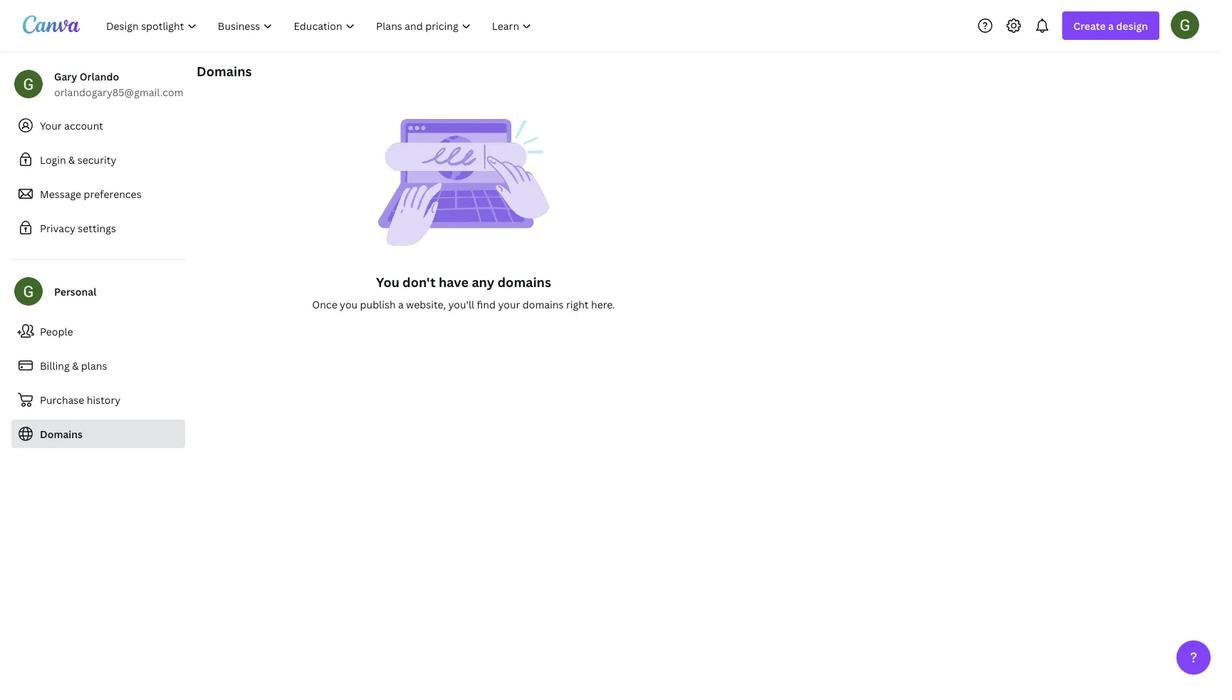 Task type: vqa. For each thing, say whether or not it's contained in the screenshot.
preferences
yes



Task type: locate. For each thing, give the bounding box(es) containing it.
1 vertical spatial a
[[398, 297, 404, 311]]

& right login
[[68, 153, 75, 166]]

personal
[[54, 285, 96, 298]]

top level navigation element
[[97, 11, 544, 40]]

login
[[40, 153, 66, 166]]

privacy
[[40, 221, 75, 235]]

security
[[78, 153, 116, 166]]

create
[[1074, 19, 1106, 32]]

domains link
[[11, 420, 185, 448]]

gary orlando orlandogary85@gmail.com
[[54, 69, 183, 99]]

your
[[40, 119, 62, 132]]

0 vertical spatial &
[[68, 153, 75, 166]]

a inside dropdown button
[[1109, 19, 1114, 32]]

domains right your
[[523, 297, 564, 311]]

& inside login & security link
[[68, 153, 75, 166]]

&
[[68, 153, 75, 166], [72, 359, 79, 372]]

a
[[1109, 19, 1114, 32], [398, 297, 404, 311]]

don't
[[403, 273, 436, 291]]

message
[[40, 187, 81, 201]]

message preferences
[[40, 187, 142, 201]]

account
[[64, 119, 103, 132]]

a right publish
[[398, 297, 404, 311]]

billing & plans link
[[11, 351, 185, 380]]

login & security
[[40, 153, 116, 166]]

0 horizontal spatial a
[[398, 297, 404, 311]]

design
[[1117, 19, 1149, 32]]

you
[[340, 297, 358, 311]]

your
[[498, 297, 520, 311]]

your account link
[[11, 111, 185, 140]]

login & security link
[[11, 145, 185, 174]]

orlandogary85@gmail.com
[[54, 85, 183, 99]]

privacy settings link
[[11, 214, 185, 242]]

1 horizontal spatial a
[[1109, 19, 1114, 32]]

& inside billing & plans link
[[72, 359, 79, 372]]

a left design
[[1109, 19, 1114, 32]]

1 vertical spatial &
[[72, 359, 79, 372]]

people
[[40, 325, 73, 338]]

0 vertical spatial domains
[[197, 62, 252, 80]]

& for login
[[68, 153, 75, 166]]

domains
[[197, 62, 252, 80], [40, 427, 83, 441]]

find
[[477, 297, 496, 311]]

orlando
[[80, 69, 119, 83]]

1 vertical spatial domains
[[40, 427, 83, 441]]

1 horizontal spatial domains
[[197, 62, 252, 80]]

right
[[566, 297, 589, 311]]

domains up your
[[498, 273, 551, 291]]

0 vertical spatial a
[[1109, 19, 1114, 32]]

once
[[312, 297, 338, 311]]

purchase
[[40, 393, 84, 406]]

billing & plans
[[40, 359, 107, 372]]

gary orlando image
[[1171, 11, 1200, 39]]

& left plans
[[72, 359, 79, 372]]

domains
[[498, 273, 551, 291], [523, 297, 564, 311]]



Task type: describe. For each thing, give the bounding box(es) containing it.
have
[[439, 273, 469, 291]]

gary
[[54, 69, 77, 83]]

publish
[[360, 297, 396, 311]]

purchase history link
[[11, 385, 185, 414]]

create a design
[[1074, 19, 1149, 32]]

0 horizontal spatial domains
[[40, 427, 83, 441]]

purchase history
[[40, 393, 121, 406]]

create a design button
[[1063, 11, 1160, 40]]

0 vertical spatial domains
[[498, 273, 551, 291]]

privacy settings
[[40, 221, 116, 235]]

plans
[[81, 359, 107, 372]]

message preferences link
[[11, 180, 185, 208]]

settings
[[78, 221, 116, 235]]

a inside you don't have any domains once you publish a website, you'll find your domains right here.
[[398, 297, 404, 311]]

any
[[472, 273, 495, 291]]

website,
[[406, 297, 446, 311]]

billing
[[40, 359, 70, 372]]

you
[[376, 273, 400, 291]]

here.
[[591, 297, 615, 311]]

people link
[[11, 317, 185, 346]]

& for billing
[[72, 359, 79, 372]]

you don't have any domains once you publish a website, you'll find your domains right here.
[[312, 273, 615, 311]]

preferences
[[84, 187, 142, 201]]

you'll
[[449, 297, 475, 311]]

history
[[87, 393, 121, 406]]

your account
[[40, 119, 103, 132]]

1 vertical spatial domains
[[523, 297, 564, 311]]



